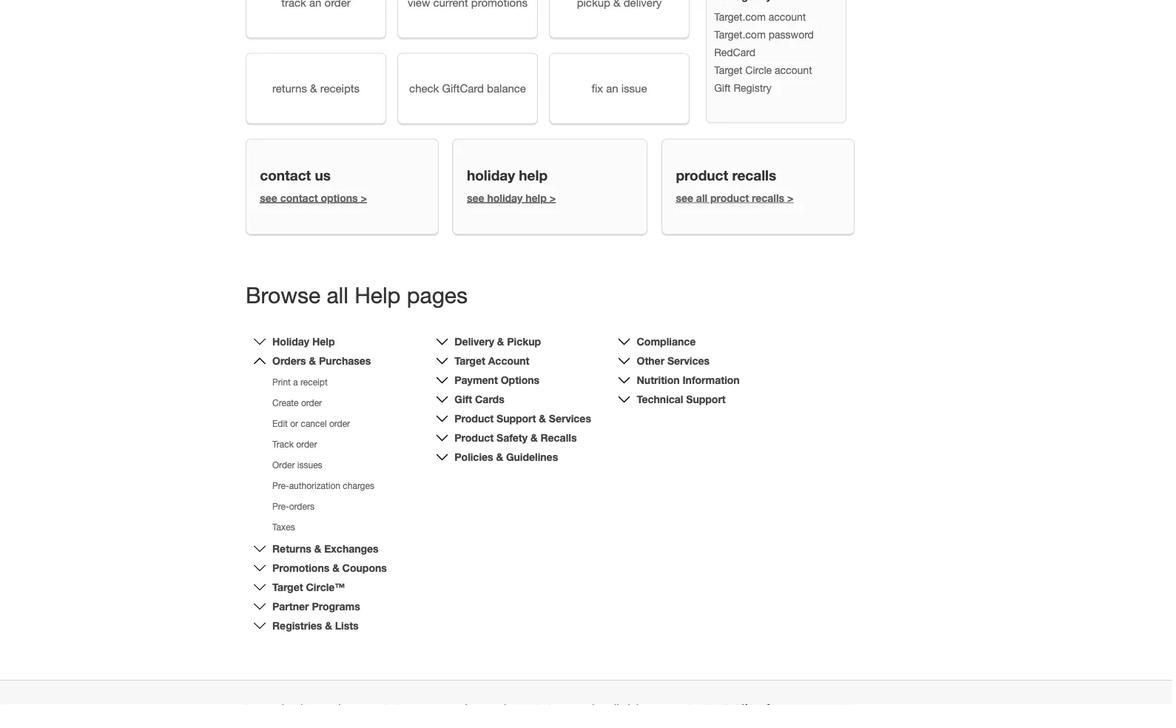 Task type: describe. For each thing, give the bounding box(es) containing it.
1 target.com from the top
[[714, 11, 766, 23]]

1 vertical spatial help
[[526, 192, 547, 204]]

1 vertical spatial product
[[710, 192, 749, 204]]

1 horizontal spatial services
[[667, 355, 710, 367]]

registries & lists link
[[272, 620, 359, 632]]

support for technical
[[686, 393, 726, 405]]

compliance
[[637, 336, 696, 348]]

& for exchanges
[[314, 543, 321, 555]]

track
[[272, 439, 294, 449]]

taxes
[[272, 522, 295, 532]]

contact us
[[260, 167, 331, 184]]

print a receipt
[[272, 377, 328, 387]]

pre-orders link
[[272, 501, 314, 512]]

target for account
[[455, 355, 485, 367]]

track order
[[272, 439, 317, 449]]

all for browse
[[327, 282, 348, 308]]

orders & purchases
[[272, 355, 371, 367]]

product safety & recalls link
[[455, 432, 577, 444]]

policies & guidelines link
[[455, 451, 558, 463]]

1 vertical spatial services
[[549, 412, 591, 425]]

payment
[[455, 374, 498, 386]]

pages
[[407, 282, 468, 308]]

see all product recalls > link
[[676, 192, 794, 204]]

nutrition information
[[637, 374, 740, 386]]

charges
[[343, 481, 374, 491]]

nutrition information link
[[637, 374, 740, 386]]

& up 'guidelines'
[[531, 432, 538, 444]]

print a receipt link
[[272, 377, 328, 387]]

order issues link
[[272, 460, 322, 470]]

see holiday help >
[[467, 192, 556, 204]]

product for product safety & recalls
[[455, 432, 494, 444]]

exchanges
[[324, 543, 379, 555]]

promotions
[[272, 562, 329, 574]]

delivery & pickup
[[455, 336, 541, 348]]

password
[[769, 28, 814, 41]]

pre- for authorization
[[272, 481, 289, 491]]

guidelines
[[506, 451, 558, 463]]

promotions & coupons link
[[272, 562, 387, 574]]

1 vertical spatial help
[[312, 336, 335, 348]]

track order link
[[272, 439, 317, 449]]

gift cards
[[455, 393, 504, 405]]

see holiday help > link
[[467, 192, 556, 204]]

safety
[[497, 432, 528, 444]]

& for pickup
[[497, 336, 504, 348]]

returns & receipts link
[[246, 53, 386, 124]]

& up recalls on the bottom
[[539, 412, 546, 425]]

policies & guidelines
[[455, 451, 558, 463]]

lists
[[335, 620, 359, 632]]

see for holiday help
[[467, 192, 484, 204]]

1 vertical spatial account
[[775, 64, 812, 76]]

target.com account link
[[714, 11, 806, 23]]

target.com password link
[[714, 28, 814, 41]]

holiday help
[[467, 167, 548, 184]]

> for us
[[361, 192, 367, 204]]

target for circle™
[[272, 581, 303, 593]]

target account
[[455, 355, 529, 367]]

edit or cancel order
[[272, 418, 350, 429]]

& for coupons
[[332, 562, 339, 574]]

order for create order
[[301, 398, 322, 408]]

compliance link
[[637, 336, 696, 348]]

partner
[[272, 600, 309, 613]]

cards
[[475, 393, 504, 405]]

0 vertical spatial contact
[[260, 167, 311, 184]]

issue
[[621, 82, 647, 95]]

partner programs
[[272, 600, 360, 613]]

3 > from the left
[[787, 192, 794, 204]]

holiday
[[272, 336, 309, 348]]

receipt
[[300, 377, 328, 387]]

other services link
[[637, 355, 710, 367]]

& for guidelines
[[496, 451, 503, 463]]

returns & exchanges
[[272, 543, 379, 555]]

see contact options > link
[[260, 192, 367, 204]]

pre- for orders
[[272, 501, 289, 512]]

payment options link
[[455, 374, 540, 386]]

registries
[[272, 620, 322, 632]]

taxes link
[[272, 522, 295, 532]]

recalls
[[541, 432, 577, 444]]

order
[[272, 460, 295, 470]]

balance
[[487, 82, 526, 95]]

issues
[[297, 460, 322, 470]]

create order
[[272, 398, 322, 408]]

technical support link
[[637, 393, 726, 405]]

all for see
[[696, 192, 708, 204]]

holiday help
[[272, 336, 335, 348]]

circle
[[745, 64, 772, 76]]

1 vertical spatial order
[[329, 418, 350, 429]]

nutrition
[[637, 374, 680, 386]]

returns & receipts
[[272, 82, 360, 95]]

orders
[[272, 355, 306, 367]]

pickup
[[507, 336, 541, 348]]



Task type: locate. For each thing, give the bounding box(es) containing it.
policies
[[455, 451, 493, 463]]

order up edit or cancel order
[[301, 398, 322, 408]]

help left pages on the top left of the page
[[355, 282, 401, 308]]

0 vertical spatial help
[[355, 282, 401, 308]]

1 horizontal spatial help
[[355, 282, 401, 308]]

0 vertical spatial product
[[676, 167, 728, 184]]

see
[[260, 192, 277, 204], [467, 192, 484, 204], [676, 192, 693, 204]]

browse all help pages
[[246, 282, 468, 308]]

0 horizontal spatial services
[[549, 412, 591, 425]]

0 vertical spatial services
[[667, 355, 710, 367]]

product down gift cards
[[455, 412, 494, 425]]

0 vertical spatial order
[[301, 398, 322, 408]]

& for purchases
[[309, 355, 316, 367]]

0 horizontal spatial help
[[312, 336, 335, 348]]

gift registry link
[[714, 82, 772, 94]]

1 > from the left
[[361, 192, 367, 204]]

1 vertical spatial product
[[455, 432, 494, 444]]

pre-orders
[[272, 501, 314, 512]]

0 vertical spatial help
[[519, 167, 548, 184]]

holiday up see holiday help >
[[467, 167, 515, 184]]

0 horizontal spatial target
[[272, 581, 303, 593]]

1 horizontal spatial target
[[455, 355, 485, 367]]

gift cards link
[[455, 393, 504, 405]]

circle™
[[306, 581, 345, 593]]

product up the policies
[[455, 432, 494, 444]]

1 vertical spatial contact
[[280, 192, 318, 204]]

other services
[[637, 355, 710, 367]]

1 vertical spatial support
[[497, 412, 536, 425]]

& up the promotions & coupons link
[[314, 543, 321, 555]]

services up recalls on the bottom
[[549, 412, 591, 425]]

order for track order
[[296, 439, 317, 449]]

redcard
[[714, 46, 756, 58]]

recalls down product recalls
[[752, 192, 784, 204]]

fix an issue
[[592, 82, 647, 95]]

see down contact us on the left top of page
[[260, 192, 277, 204]]

gift left 'registry'
[[714, 82, 731, 94]]

target.com account target.com password redcard target circle account gift registry
[[714, 11, 814, 94]]

target inside target.com account target.com password redcard target circle account gift registry
[[714, 64, 743, 76]]

support
[[686, 393, 726, 405], [497, 412, 536, 425]]

1 vertical spatial pre-
[[272, 501, 289, 512]]

order issues
[[272, 460, 322, 470]]

2 > from the left
[[550, 192, 556, 204]]

orders
[[289, 501, 314, 512]]

edit
[[272, 418, 288, 429]]

contact
[[260, 167, 311, 184], [280, 192, 318, 204]]

0 horizontal spatial >
[[361, 192, 367, 204]]

0 horizontal spatial support
[[497, 412, 536, 425]]

target account link
[[455, 355, 529, 367]]

target down redcard
[[714, 64, 743, 76]]

fix
[[592, 82, 603, 95]]

contact down contact us on the left top of page
[[280, 192, 318, 204]]

fix an issue link
[[549, 53, 690, 124]]

0 vertical spatial product
[[455, 412, 494, 425]]

services up 'nutrition information'
[[667, 355, 710, 367]]

1 see from the left
[[260, 192, 277, 204]]

check giftcard balance link
[[397, 53, 538, 124]]

see all product recalls >
[[676, 192, 794, 204]]

or
[[290, 418, 298, 429]]

0 vertical spatial account
[[769, 11, 806, 23]]

pre- down order
[[272, 481, 289, 491]]

2 product from the top
[[455, 432, 494, 444]]

account right circle
[[775, 64, 812, 76]]

technical
[[637, 393, 683, 405]]

0 horizontal spatial see
[[260, 192, 277, 204]]

1 vertical spatial gift
[[455, 393, 472, 405]]

help up see holiday help >
[[519, 167, 548, 184]]

1 horizontal spatial all
[[696, 192, 708, 204]]

& up account
[[497, 336, 504, 348]]

print
[[272, 377, 291, 387]]

product safety & recalls
[[455, 432, 577, 444]]

all
[[696, 192, 708, 204], [327, 282, 348, 308]]

target down delivery
[[455, 355, 485, 367]]

2 horizontal spatial >
[[787, 192, 794, 204]]

see down product recalls
[[676, 192, 693, 204]]

registries & lists
[[272, 620, 359, 632]]

see for contact us
[[260, 192, 277, 204]]

1 product from the top
[[455, 412, 494, 425]]

browse
[[246, 282, 320, 308]]

pre-authorization charges
[[272, 481, 374, 491]]

target.com
[[714, 11, 766, 23], [714, 28, 766, 41]]

registry
[[734, 82, 772, 94]]

order right cancel at the left of the page
[[329, 418, 350, 429]]

2 horizontal spatial target
[[714, 64, 743, 76]]

help down holiday help
[[526, 192, 547, 204]]

account
[[488, 355, 529, 367]]

0 vertical spatial target.com
[[714, 11, 766, 23]]

0 vertical spatial target
[[714, 64, 743, 76]]

1 vertical spatial target
[[455, 355, 485, 367]]

>
[[361, 192, 367, 204], [550, 192, 556, 204], [787, 192, 794, 204]]

0 vertical spatial gift
[[714, 82, 731, 94]]

recalls
[[732, 167, 776, 184], [752, 192, 784, 204]]

2 vertical spatial order
[[296, 439, 317, 449]]

holiday help link
[[272, 336, 335, 348]]

target up the partner
[[272, 581, 303, 593]]

1 vertical spatial recalls
[[752, 192, 784, 204]]

gift inside target.com account target.com password redcard target circle account gift registry
[[714, 82, 731, 94]]

2 see from the left
[[467, 192, 484, 204]]

product for product support & services
[[455, 412, 494, 425]]

support for product
[[497, 412, 536, 425]]

gift down payment
[[455, 393, 472, 405]]

& down the safety
[[496, 451, 503, 463]]

target circle™
[[272, 581, 345, 593]]

0 vertical spatial support
[[686, 393, 726, 405]]

0 vertical spatial all
[[696, 192, 708, 204]]

1 pre- from the top
[[272, 481, 289, 491]]

1 vertical spatial all
[[327, 282, 348, 308]]

see down holiday help
[[467, 192, 484, 204]]

orders & purchases link
[[272, 355, 371, 367]]

1 horizontal spatial gift
[[714, 82, 731, 94]]

an
[[606, 82, 618, 95]]

product recalls
[[676, 167, 776, 184]]

holiday down holiday help
[[487, 192, 523, 204]]

options
[[501, 374, 540, 386]]

0 vertical spatial holiday
[[467, 167, 515, 184]]

&
[[310, 82, 317, 95], [497, 336, 504, 348], [309, 355, 316, 367], [539, 412, 546, 425], [531, 432, 538, 444], [496, 451, 503, 463], [314, 543, 321, 555], [332, 562, 339, 574], [325, 620, 332, 632]]

options
[[321, 192, 358, 204]]

0 horizontal spatial gift
[[455, 393, 472, 405]]

product down product recalls
[[710, 192, 749, 204]]

account up 'password'
[[769, 11, 806, 23]]

1 horizontal spatial see
[[467, 192, 484, 204]]

2 pre- from the top
[[272, 501, 289, 512]]

2 horizontal spatial see
[[676, 192, 693, 204]]

product up "see all product recalls >" "link"
[[676, 167, 728, 184]]

gift
[[714, 82, 731, 94], [455, 393, 472, 405]]

2 vertical spatial target
[[272, 581, 303, 593]]

2 target.com from the top
[[714, 28, 766, 41]]

contact up see contact options > on the left
[[260, 167, 311, 184]]

delivery & pickup link
[[455, 336, 541, 348]]

support down information
[[686, 393, 726, 405]]

all down product recalls
[[696, 192, 708, 204]]

0 vertical spatial pre-
[[272, 481, 289, 491]]

> for help
[[550, 192, 556, 204]]

target circle™ link
[[272, 581, 345, 593]]

services
[[667, 355, 710, 367], [549, 412, 591, 425]]

order up issues
[[296, 439, 317, 449]]

payment options
[[455, 374, 540, 386]]

& for receipts
[[310, 82, 317, 95]]

product
[[455, 412, 494, 425], [455, 432, 494, 444]]

create
[[272, 398, 299, 408]]

partner programs link
[[272, 600, 360, 613]]

recalls up "see all product recalls >" "link"
[[732, 167, 776, 184]]

returns
[[272, 543, 311, 555]]

0 vertical spatial recalls
[[732, 167, 776, 184]]

see contact options >
[[260, 192, 367, 204]]

help up the "orders & purchases" link
[[312, 336, 335, 348]]

all right browse
[[327, 282, 348, 308]]

& right returns
[[310, 82, 317, 95]]

target.com up redcard
[[714, 28, 766, 41]]

1 vertical spatial holiday
[[487, 192, 523, 204]]

0 horizontal spatial all
[[327, 282, 348, 308]]

help
[[519, 167, 548, 184], [526, 192, 547, 204]]

product
[[676, 167, 728, 184], [710, 192, 749, 204]]

pre- up taxes link
[[272, 501, 289, 512]]

other
[[637, 355, 665, 367]]

support up product safety & recalls 'link'
[[497, 412, 536, 425]]

giftcard
[[442, 82, 484, 95]]

1 vertical spatial target.com
[[714, 28, 766, 41]]

redcard link
[[714, 46, 756, 58]]

1 horizontal spatial >
[[550, 192, 556, 204]]

check
[[409, 82, 439, 95]]

& for lists
[[325, 620, 332, 632]]

target
[[714, 64, 743, 76], [455, 355, 485, 367], [272, 581, 303, 593]]

3 see from the left
[[676, 192, 693, 204]]

receipts
[[320, 82, 360, 95]]

& up circle™
[[332, 562, 339, 574]]

target.com up target.com password link
[[714, 11, 766, 23]]

& down the holiday help link
[[309, 355, 316, 367]]

authorization
[[289, 481, 340, 491]]

1 horizontal spatial support
[[686, 393, 726, 405]]

returns & exchanges link
[[272, 543, 379, 555]]

product support & services link
[[455, 412, 591, 425]]

information
[[683, 374, 740, 386]]

& left lists
[[325, 620, 332, 632]]

a
[[293, 377, 298, 387]]

pre-authorization charges link
[[272, 481, 374, 491]]



Task type: vqa. For each thing, say whether or not it's contained in the screenshot.
"issues"
yes



